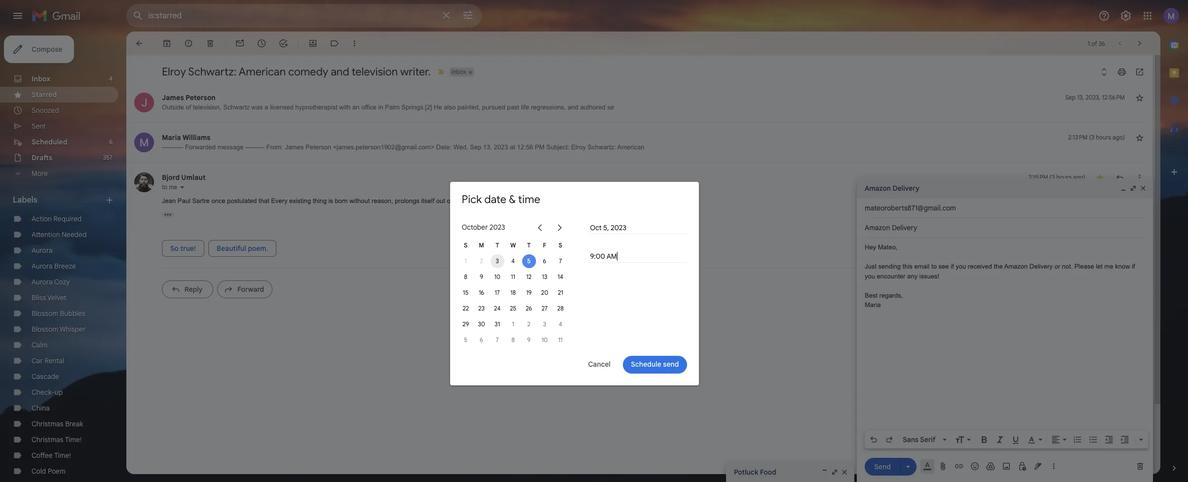 Task type: vqa. For each thing, say whether or not it's contained in the screenshot.


Task type: describe. For each thing, give the bounding box(es) containing it.
up
[[55, 388, 63, 397]]

8 for 8 oct cell
[[464, 273, 467, 281]]

29 oct cell
[[458, 317, 474, 332]]

coffee time!
[[32, 452, 71, 461]]

search mail image
[[129, 7, 147, 25]]

5 for 5 oct cell
[[527, 257, 531, 265]]

6 oct cell
[[537, 253, 553, 269]]

blossom whisper link
[[32, 325, 85, 334]]

10 for "10 oct" cell
[[494, 273, 500, 281]]

without
[[350, 197, 370, 205]]

36
[[1099, 40, 1105, 47]]

rental
[[45, 357, 64, 366]]

aurora cozy link
[[32, 278, 70, 287]]

move to inbox image
[[308, 39, 318, 48]]

grid inside pick date & time "dialog"
[[458, 238, 568, 348]]

october 2023 row
[[458, 218, 568, 238]]

21 oct cell
[[553, 285, 568, 301]]

october
[[462, 223, 488, 232]]

cancel
[[588, 360, 611, 369]]

christmas break
[[32, 420, 83, 429]]

13
[[542, 273, 547, 281]]

aurora breeze
[[32, 262, 76, 271]]

«
[[538, 224, 542, 232]]

date
[[484, 193, 506, 206]]

starred
[[32, 90, 57, 99]]

f column header
[[537, 238, 553, 253]]

20
[[541, 289, 548, 296]]

Time field
[[589, 251, 686, 262]]

china link
[[32, 404, 50, 413]]

5 oct cell
[[521, 253, 537, 269]]

bjord
[[162, 173, 180, 182]]

18
[[510, 289, 516, 296]]

15
[[463, 289, 469, 296]]

3 for 3 oct cell
[[496, 257, 499, 265]]

» button
[[555, 223, 564, 233]]

8 for "8 nov" cell
[[511, 336, 515, 344]]

pick date & time heading
[[462, 193, 540, 206]]

action required
[[32, 215, 82, 224]]

schwartz:
[[188, 65, 236, 78]]

6 for 6 oct cell
[[543, 257, 546, 265]]

9 oct cell
[[474, 269, 489, 285]]

inbox for inbox button
[[451, 68, 466, 76]]

2 horizontal spatial 1
[[1088, 40, 1090, 47]]

needed
[[62, 231, 87, 239]]

1 of 36
[[1088, 40, 1105, 47]]

2:15 pm
[[1029, 174, 1048, 181]]

12 oct cell
[[521, 269, 537, 285]]

26
[[526, 305, 532, 312]]

bliss velvet
[[32, 294, 66, 303]]

support image
[[1098, 10, 1110, 22]]

27 oct cell
[[537, 301, 553, 317]]

action required link
[[32, 215, 82, 224]]

that every
[[259, 197, 287, 205]]

delete image
[[205, 39, 215, 48]]

more
[[32, 169, 48, 178]]

archive image
[[162, 39, 172, 48]]

1 t column header from the left
[[489, 238, 505, 253]]

1 s column header from the left
[[458, 238, 474, 253]]

2 s column header from the left
[[553, 238, 568, 253]]

14
[[558, 273, 563, 281]]

31 oct cell
[[489, 317, 505, 332]]

chance.
[[521, 197, 543, 205]]

10 for 10 nov cell
[[542, 336, 548, 344]]

sartre
[[192, 197, 210, 205]]

sent
[[32, 122, 46, 131]]

1 t from the left
[[496, 242, 499, 249]]

aurora breeze link
[[32, 262, 76, 271]]

17 oct cell
[[489, 285, 505, 301]]

christmas time!
[[32, 436, 82, 445]]

check-
[[32, 388, 55, 397]]

out
[[436, 197, 445, 205]]

attention needed link
[[32, 231, 87, 239]]

9 nov cell
[[521, 332, 537, 348]]

pick date & time
[[462, 193, 540, 206]]

m column header
[[474, 238, 489, 253]]

china
[[32, 404, 50, 413]]

8 oct cell
[[458, 269, 474, 285]]

10 nov cell
[[537, 332, 553, 348]]

schedule send
[[631, 360, 679, 369]]

labels navigation
[[0, 32, 126, 483]]

1 horizontal spatial of
[[1092, 40, 1097, 47]]

important mainly because you often read messages with this label. switch
[[436, 67, 446, 77]]

5 nov cell
[[458, 332, 474, 348]]

aurora for aurora cozy
[[32, 278, 53, 287]]

4 oct cell
[[505, 253, 521, 269]]

scheduled link
[[32, 138, 67, 147]]

jean
[[162, 197, 176, 205]]

cascade link
[[32, 373, 59, 382]]

357
[[103, 154, 113, 161]]

1 vertical spatial and
[[486, 197, 497, 205]]

(3
[[1050, 174, 1055, 181]]

1 for the 1 nov cell
[[512, 321, 514, 328]]

aurora for aurora link
[[32, 246, 53, 255]]

12
[[526, 273, 532, 281]]

action
[[32, 215, 52, 224]]

check-up
[[32, 388, 63, 397]]

11 for 11 oct cell on the bottom
[[511, 273, 515, 281]]

19
[[526, 289, 532, 296]]

3 nov cell
[[537, 317, 553, 332]]

30
[[478, 321, 485, 328]]

christmas time! link
[[32, 436, 82, 445]]

2:15 pm (3 hours ago) cell
[[1029, 173, 1085, 183]]

6 inside labels navigation
[[109, 138, 113, 146]]

television
[[352, 65, 398, 78]]

jean paul sartre once postulated that every existing thing is born without reason, prolongs itself out of weakness, and dies by chance.
[[162, 197, 543, 205]]

pick
[[462, 193, 482, 206]]

27
[[542, 305, 548, 312]]

inbox link
[[32, 75, 50, 83]]

prolongs
[[395, 197, 419, 205]]

drafts
[[32, 154, 52, 162]]

writer.
[[400, 65, 431, 78]]

3 oct cell
[[489, 253, 505, 269]]

4 for 4 nov cell
[[559, 321, 562, 328]]

time! for coffee time!
[[54, 452, 71, 461]]

snoozed link
[[32, 106, 59, 115]]

dies
[[499, 197, 510, 205]]

born
[[335, 197, 348, 205]]

velvet
[[47, 294, 66, 303]]

bubbles
[[60, 310, 85, 318]]

add to tasks image
[[278, 39, 288, 48]]

clear search image
[[436, 5, 456, 25]]

0 horizontal spatial of
[[447, 197, 452, 205]]

24 oct cell
[[489, 301, 505, 317]]

s for first s column header from left
[[464, 242, 468, 249]]

attention needed
[[32, 231, 87, 239]]

&
[[509, 193, 516, 206]]

5 for 5 nov cell
[[464, 336, 467, 344]]

sent link
[[32, 122, 46, 131]]

advanced search options image
[[458, 5, 478, 25]]

7 oct cell
[[553, 253, 568, 269]]

blossom bubbles
[[32, 310, 85, 318]]

thing
[[313, 197, 327, 205]]

compose
[[32, 45, 62, 54]]

23 oct cell
[[474, 301, 489, 317]]

cold poem
[[32, 467, 66, 476]]

« button
[[535, 223, 545, 233]]

s for 2nd s column header from left
[[559, 242, 562, 249]]

14 oct cell
[[553, 269, 568, 285]]

3 for 3 nov cell
[[543, 321, 546, 328]]

2 for 2 nov cell
[[527, 321, 530, 328]]

29
[[462, 321, 469, 328]]

Starred checkbox
[[1095, 173, 1105, 183]]



Task type: locate. For each thing, give the bounding box(es) containing it.
1 down 25 oct cell
[[512, 321, 514, 328]]

aurora down aurora link
[[32, 262, 53, 271]]

s right f
[[559, 242, 562, 249]]

1 vertical spatial 10
[[542, 336, 548, 344]]

1 vertical spatial 9
[[527, 336, 531, 344]]

american
[[239, 65, 286, 78]]

5
[[527, 257, 531, 265], [464, 336, 467, 344]]

0 horizontal spatial 10
[[494, 273, 500, 281]]

1 horizontal spatial t column header
[[521, 238, 537, 253]]

elroy schwartz: american comedy and television writer.
[[162, 65, 431, 78]]

2 blossom from the top
[[32, 325, 58, 334]]

8
[[464, 273, 467, 281], [511, 336, 515, 344]]

check-up link
[[32, 388, 63, 397]]

2 aurora from the top
[[32, 262, 53, 271]]

0 horizontal spatial 11
[[511, 273, 515, 281]]

6 nov cell
[[474, 332, 489, 348]]

8 inside "8 nov" cell
[[511, 336, 515, 344]]

»
[[557, 224, 562, 232]]

aurora cozy
[[32, 278, 70, 287]]

cancel button
[[580, 356, 619, 374]]

christmas
[[32, 420, 63, 429], [32, 436, 63, 445]]

time! down break
[[65, 436, 82, 445]]

aurora up bliss
[[32, 278, 53, 287]]

28
[[557, 305, 564, 312]]

9 for 9 nov cell
[[527, 336, 531, 344]]

2 for 2 oct cell
[[480, 257, 483, 265]]

1 vertical spatial 4
[[511, 257, 515, 265]]

aurora
[[32, 246, 53, 255], [32, 262, 53, 271], [32, 278, 53, 287]]

2 inside cell
[[480, 257, 483, 265]]

1 inside cell
[[512, 321, 514, 328]]

10 inside cell
[[542, 336, 548, 344]]

2023
[[490, 223, 505, 232]]

30 oct cell
[[474, 317, 489, 332]]

1 horizontal spatial 5
[[527, 257, 531, 265]]

2 oct cell
[[474, 253, 489, 269]]

3 down 27 oct cell
[[543, 321, 546, 328]]

0 horizontal spatial 3
[[496, 257, 499, 265]]

0 horizontal spatial inbox
[[32, 75, 50, 83]]

9 down 2 oct cell
[[480, 273, 483, 281]]

8 inside 8 oct cell
[[464, 273, 467, 281]]

s left m
[[464, 242, 468, 249]]

starred link
[[32, 90, 57, 99]]

2 vertical spatial aurora
[[32, 278, 53, 287]]

0 vertical spatial 9
[[480, 273, 483, 281]]

10 down 3 oct cell
[[494, 273, 500, 281]]

1 nov cell
[[505, 317, 521, 332]]

time
[[518, 193, 540, 206]]

0 horizontal spatial s
[[464, 242, 468, 249]]

0 horizontal spatial 5
[[464, 336, 467, 344]]

car
[[32, 357, 43, 366]]

22 oct cell
[[458, 301, 474, 317]]

7
[[559, 257, 562, 265], [496, 336, 499, 344]]

cascade
[[32, 373, 59, 382]]

1 horizontal spatial inbox
[[451, 68, 466, 76]]

1 aurora from the top
[[32, 246, 53, 255]]

blossom
[[32, 310, 58, 318], [32, 325, 58, 334]]

10 oct cell
[[489, 269, 505, 285]]

more button
[[0, 166, 118, 182]]

21
[[558, 289, 563, 296]]

to me
[[162, 184, 177, 191]]

s
[[464, 242, 468, 249], [559, 242, 562, 249]]

0 vertical spatial christmas
[[32, 420, 63, 429]]

0 horizontal spatial and
[[331, 65, 349, 78]]

20 oct cell
[[537, 285, 553, 301]]

1 oct cell
[[458, 253, 474, 269]]

of right out
[[447, 197, 452, 205]]

m
[[479, 242, 484, 249]]

31
[[495, 321, 500, 328]]

1 horizontal spatial 4
[[511, 257, 515, 265]]

bjord umlaut
[[162, 173, 206, 182]]

1 vertical spatial 6
[[543, 257, 546, 265]]

to
[[162, 184, 167, 191]]

coffee
[[32, 452, 53, 461]]

inbox up starred
[[32, 75, 50, 83]]

back to starred image
[[134, 39, 144, 48]]

5 right 4 oct cell
[[527, 257, 531, 265]]

11 oct cell
[[505, 269, 521, 285]]

1 horizontal spatial 6
[[480, 336, 483, 344]]

of left '36'
[[1092, 40, 1097, 47]]

labels heading
[[13, 195, 105, 205]]

0 vertical spatial 3
[[496, 257, 499, 265]]

inbox inside inbox button
[[451, 68, 466, 76]]

10
[[494, 273, 500, 281], [542, 336, 548, 344]]

0 vertical spatial 4
[[109, 75, 113, 82]]

paul
[[178, 197, 190, 205]]

christmas break link
[[32, 420, 83, 429]]

ago)
[[1073, 174, 1085, 181]]

elroy
[[162, 65, 186, 78]]

2 horizontal spatial 4
[[559, 321, 562, 328]]

25
[[510, 305, 516, 312]]

1 horizontal spatial t
[[527, 242, 531, 249]]

christmas for christmas break
[[32, 420, 63, 429]]

17
[[495, 289, 500, 296]]

1 horizontal spatial 1
[[512, 321, 514, 328]]

7 up '14' at the left
[[559, 257, 562, 265]]

Date field
[[589, 223, 686, 233]]

car rental link
[[32, 357, 64, 366]]

0 vertical spatial aurora
[[32, 246, 53, 255]]

0 horizontal spatial 2
[[480, 257, 483, 265]]

umlaut
[[181, 173, 206, 182]]

pick date & time dialog
[[450, 182, 699, 386]]

2 down 26 oct cell
[[527, 321, 530, 328]]

2
[[480, 257, 483, 265], [527, 321, 530, 328]]

1 horizontal spatial 9
[[527, 336, 531, 344]]

t right w at bottom
[[527, 242, 531, 249]]

0 horizontal spatial 8
[[464, 273, 467, 281]]

11 down 4 nov cell
[[558, 336, 563, 344]]

and
[[331, 65, 349, 78], [486, 197, 497, 205]]

4
[[109, 75, 113, 82], [511, 257, 515, 265], [559, 321, 562, 328]]

older image
[[1135, 39, 1145, 48]]

calm link
[[32, 341, 48, 350]]

0 horizontal spatial t
[[496, 242, 499, 249]]

8 down the 1 nov cell
[[511, 336, 515, 344]]

0 horizontal spatial 9
[[480, 273, 483, 281]]

drafts link
[[32, 154, 52, 162]]

time!
[[65, 436, 82, 445], [54, 452, 71, 461]]

6 down 'f' column header
[[543, 257, 546, 265]]

15 oct cell
[[458, 285, 474, 301]]

0 horizontal spatial 6
[[109, 138, 113, 146]]

25 oct cell
[[505, 301, 521, 317]]

6 for 6 nov cell
[[480, 336, 483, 344]]

10 down 3 nov cell
[[542, 336, 548, 344]]

10 inside cell
[[494, 273, 500, 281]]

4 inside labels navigation
[[109, 75, 113, 82]]

0 vertical spatial time!
[[65, 436, 82, 445]]

aurora for aurora breeze
[[32, 262, 53, 271]]

2 s from the left
[[559, 242, 562, 249]]

11
[[511, 273, 515, 281], [558, 336, 563, 344]]

christmas down china link
[[32, 420, 63, 429]]

car rental
[[32, 357, 64, 366]]

7 for 7 oct cell
[[559, 257, 562, 265]]

1 vertical spatial of
[[447, 197, 452, 205]]

1 vertical spatial 3
[[543, 321, 546, 328]]

snoozed
[[32, 106, 59, 115]]

blossom down bliss velvet
[[32, 310, 58, 318]]

compose button
[[4, 36, 74, 63]]

blossom for blossom whisper
[[32, 325, 58, 334]]

9 inside cell
[[480, 273, 483, 281]]

28 oct cell
[[553, 301, 568, 317]]

3 aurora from the top
[[32, 278, 53, 287]]

blossom for blossom bubbles
[[32, 310, 58, 318]]

1 horizontal spatial 7
[[559, 257, 562, 265]]

0 vertical spatial 1
[[1088, 40, 1090, 47]]

1 for 1 oct cell
[[465, 257, 467, 265]]

1 blossom from the top
[[32, 310, 58, 318]]

9 down 2 nov cell
[[527, 336, 531, 344]]

6 up 357
[[109, 138, 113, 146]]

break
[[65, 420, 83, 429]]

1 horizontal spatial s column header
[[553, 238, 568, 253]]

16 oct cell
[[474, 285, 489, 301]]

4 nov cell
[[553, 317, 568, 332]]

8 down 1 oct cell
[[464, 273, 467, 281]]

cold
[[32, 467, 46, 476]]

postulated
[[227, 197, 257, 205]]

1 vertical spatial 1
[[465, 257, 467, 265]]

1 horizontal spatial s
[[559, 242, 562, 249]]

t column header left f
[[521, 238, 537, 253]]

labels
[[13, 195, 37, 205]]

None search field
[[126, 4, 482, 28]]

s column header right f
[[553, 238, 568, 253]]

1 inside cell
[[465, 257, 467, 265]]

s column header left m
[[458, 238, 474, 253]]

1 horizontal spatial 3
[[543, 321, 546, 328]]

16
[[479, 289, 484, 296]]

and left the dies
[[486, 197, 497, 205]]

hours
[[1056, 174, 1072, 181]]

1 vertical spatial 2
[[527, 321, 530, 328]]

2 christmas from the top
[[32, 436, 63, 445]]

13 oct cell
[[537, 269, 553, 285]]

t right m
[[496, 242, 499, 249]]

and right comedy
[[331, 65, 349, 78]]

7 down 31 oct cell
[[496, 336, 499, 344]]

0 horizontal spatial t column header
[[489, 238, 505, 253]]

1 horizontal spatial 8
[[511, 336, 515, 344]]

1 christmas from the top
[[32, 420, 63, 429]]

0 vertical spatial 11
[[511, 273, 515, 281]]

11 down 4 oct cell
[[511, 273, 515, 281]]

0 vertical spatial 5
[[527, 257, 531, 265]]

6 down 30 oct cell
[[480, 336, 483, 344]]

2:15 pm (3 hours ago)
[[1029, 174, 1085, 181]]

11 for 11 nov cell
[[558, 336, 563, 344]]

blossom whisper
[[32, 325, 85, 334]]

grid containing s
[[458, 238, 568, 348]]

is
[[328, 197, 333, 205]]

existing
[[289, 197, 311, 205]]

poem
[[48, 467, 66, 476]]

christmas up coffee time! link
[[32, 436, 63, 445]]

aurora link
[[32, 246, 53, 255]]

5 down 29 oct cell
[[464, 336, 467, 344]]

1 s from the left
[[464, 242, 468, 249]]

1 left '36'
[[1088, 40, 1090, 47]]

19 oct cell
[[521, 285, 537, 301]]

2 t from the left
[[527, 242, 531, 249]]

9 for 9 oct cell
[[480, 273, 483, 281]]

me
[[169, 184, 177, 191]]

2 nov cell
[[521, 317, 537, 332]]

snooze image
[[257, 39, 267, 48]]

0 vertical spatial and
[[331, 65, 349, 78]]

0 vertical spatial 2
[[480, 257, 483, 265]]

23
[[478, 305, 485, 312]]

calm
[[32, 341, 48, 350]]

grid
[[458, 238, 568, 348]]

0 horizontal spatial s column header
[[458, 238, 474, 253]]

f
[[543, 242, 546, 249]]

1 vertical spatial 8
[[511, 336, 515, 344]]

schedule send button
[[623, 356, 687, 374]]

9 inside cell
[[527, 336, 531, 344]]

7 nov cell
[[489, 332, 505, 348]]

inbox inside labels navigation
[[32, 75, 50, 83]]

w column header
[[505, 238, 521, 253]]

1 left 2 oct cell
[[465, 257, 467, 265]]

1 vertical spatial aurora
[[32, 262, 53, 271]]

aurora down attention
[[32, 246, 53, 255]]

2 down m column header
[[480, 257, 483, 265]]

2 horizontal spatial 6
[[543, 257, 546, 265]]

1 vertical spatial 5
[[464, 336, 467, 344]]

report spam image
[[184, 39, 194, 48]]

2 vertical spatial 6
[[480, 336, 483, 344]]

1 horizontal spatial 10
[[542, 336, 548, 344]]

inbox for inbox link
[[32, 75, 50, 83]]

settings image
[[1120, 10, 1132, 22]]

0 horizontal spatial 1
[[465, 257, 467, 265]]

2 vertical spatial 1
[[512, 321, 514, 328]]

blossom up the calm
[[32, 325, 58, 334]]

christmas for christmas time!
[[32, 436, 63, 445]]

bliss
[[32, 294, 46, 303]]

2 vertical spatial 4
[[559, 321, 562, 328]]

1 vertical spatial blossom
[[32, 325, 58, 334]]

0 vertical spatial 8
[[464, 273, 467, 281]]

scheduled
[[32, 138, 67, 147]]

time! for christmas time!
[[65, 436, 82, 445]]

cold poem link
[[32, 467, 66, 476]]

1 vertical spatial time!
[[54, 452, 71, 461]]

4 for 4 oct cell
[[511, 257, 515, 265]]

8 nov cell
[[505, 332, 521, 348]]

0 vertical spatial of
[[1092, 40, 1097, 47]]

main menu image
[[12, 10, 24, 22]]

26 oct cell
[[521, 301, 537, 317]]

24
[[494, 305, 501, 312]]

cozy
[[54, 278, 70, 287]]

7 for the 7 nov cell
[[496, 336, 499, 344]]

3 right 2 oct cell
[[496, 257, 499, 265]]

0 vertical spatial 10
[[494, 273, 500, 281]]

once
[[211, 197, 225, 205]]

2 inside cell
[[527, 321, 530, 328]]

t column header left w at bottom
[[489, 238, 505, 253]]

0 vertical spatial 7
[[559, 257, 562, 265]]

1 vertical spatial 7
[[496, 336, 499, 344]]

s column header
[[458, 238, 474, 253], [553, 238, 568, 253]]

1 vertical spatial 11
[[558, 336, 563, 344]]

coffee time! link
[[32, 452, 71, 461]]

1 horizontal spatial and
[[486, 197, 497, 205]]

t column header
[[489, 238, 505, 253], [521, 238, 537, 253]]

itself
[[421, 197, 434, 205]]

2 t column header from the left
[[521, 238, 537, 253]]

inbox right important mainly because you often read messages with this label. "switch"
[[451, 68, 466, 76]]

18 oct cell
[[505, 285, 521, 301]]

11 nov cell
[[553, 332, 568, 348]]

0 vertical spatial 6
[[109, 138, 113, 146]]

send
[[663, 360, 679, 369]]

1 horizontal spatial 11
[[558, 336, 563, 344]]

4 inside cell
[[559, 321, 562, 328]]

breeze
[[54, 262, 76, 271]]

0 horizontal spatial 4
[[109, 75, 113, 82]]

0 horizontal spatial 7
[[496, 336, 499, 344]]

0 vertical spatial blossom
[[32, 310, 58, 318]]

time! up poem
[[54, 452, 71, 461]]

whisper
[[60, 325, 85, 334]]

1 horizontal spatial 2
[[527, 321, 530, 328]]

comedy
[[288, 65, 328, 78]]

4 inside cell
[[511, 257, 515, 265]]

1 vertical spatial christmas
[[32, 436, 63, 445]]

schedule
[[631, 360, 661, 369]]

tab list
[[1161, 32, 1188, 447]]



